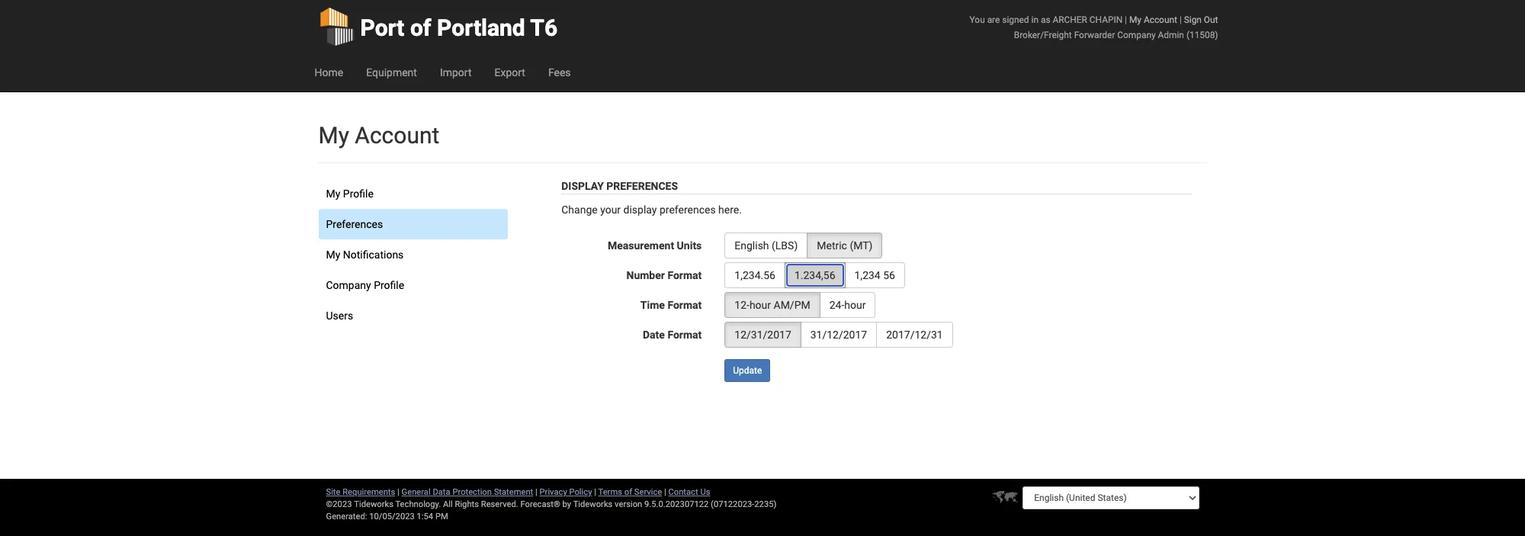 Task type: describe. For each thing, give the bounding box(es) containing it.
all
[[443, 499, 453, 509]]

equipment button
[[355, 53, 428, 92]]

service
[[634, 487, 662, 497]]

1 vertical spatial company
[[326, 279, 371, 291]]

0 horizontal spatial preferences
[[326, 218, 383, 230]]

31/12/2017
[[810, 329, 867, 341]]

my for my profile
[[326, 188, 340, 200]]

port
[[360, 14, 404, 41]]

update button
[[725, 359, 770, 382]]

number format
[[626, 269, 702, 281]]

1,234 56
[[854, 269, 895, 281]]

my profile
[[326, 188, 373, 200]]

contact us link
[[668, 487, 710, 497]]

technology.
[[395, 499, 441, 509]]

data
[[433, 487, 450, 497]]

2017/12/31
[[886, 329, 943, 341]]

fees button
[[537, 53, 582, 92]]

change
[[561, 204, 598, 216]]

12/31/2017
[[735, 329, 791, 341]]

tideworks
[[573, 499, 613, 509]]

fees
[[548, 66, 571, 79]]

1:54
[[417, 512, 433, 522]]

my for my notifications
[[326, 249, 340, 261]]

contact
[[668, 487, 698, 497]]

0 horizontal spatial of
[[410, 14, 431, 41]]

import
[[440, 66, 472, 79]]

| up 9.5.0.202307122
[[664, 487, 666, 497]]

| up forecast®
[[535, 487, 537, 497]]

policy
[[569, 487, 592, 497]]

english (lbs)
[[735, 239, 798, 252]]

24-
[[829, 299, 844, 311]]

time
[[640, 299, 665, 311]]

©2023 tideworks
[[326, 499, 393, 509]]

in
[[1031, 14, 1039, 25]]

number
[[626, 269, 665, 281]]

my inside you are signed in as archer chapin | my account | sign out broker/freight forwarder company admin (11508)
[[1129, 14, 1141, 25]]

my for my account
[[318, 122, 349, 149]]

display preferences
[[561, 180, 678, 192]]

time format
[[640, 299, 702, 311]]

export button
[[483, 53, 537, 92]]

site
[[326, 487, 340, 497]]

site requirements | general data protection statement | privacy policy | terms of service | contact us ©2023 tideworks technology. all rights reserved. forecast® by tideworks version 9.5.0.202307122 (07122023-2235) generated: 10/05/2023 1:54 pm
[[326, 487, 777, 522]]

forecast®
[[520, 499, 560, 509]]

signed
[[1002, 14, 1029, 25]]

broker/freight
[[1014, 30, 1072, 40]]

home button
[[303, 53, 355, 92]]

are
[[987, 14, 1000, 25]]

here.
[[718, 204, 742, 216]]

display
[[623, 204, 657, 216]]

24-hour
[[829, 299, 866, 311]]

forwarder
[[1074, 30, 1115, 40]]

as
[[1041, 14, 1050, 25]]

site requirements link
[[326, 487, 395, 497]]

(07122023-
[[711, 499, 754, 509]]

archer
[[1053, 14, 1087, 25]]

admin
[[1158, 30, 1184, 40]]

privacy policy link
[[540, 487, 592, 497]]

profile for my profile
[[343, 188, 373, 200]]

general data protection statement link
[[402, 487, 533, 497]]

update
[[733, 365, 762, 376]]

us
[[700, 487, 710, 497]]

format for date format
[[667, 329, 702, 341]]

english
[[735, 239, 769, 252]]

you are signed in as archer chapin | my account | sign out broker/freight forwarder company admin (11508)
[[970, 14, 1218, 40]]

port of portland t6
[[360, 14, 558, 41]]

rights
[[455, 499, 479, 509]]

equipment
[[366, 66, 417, 79]]



Task type: locate. For each thing, give the bounding box(es) containing it.
account up admin
[[1144, 14, 1177, 25]]

1 horizontal spatial of
[[624, 487, 632, 497]]

2 vertical spatial format
[[667, 329, 702, 341]]

preferences
[[660, 204, 716, 216]]

format right date
[[667, 329, 702, 341]]

hour for 12-
[[749, 299, 771, 311]]

0 vertical spatial format
[[667, 269, 702, 281]]

1 vertical spatial of
[[624, 487, 632, 497]]

0 vertical spatial company
[[1117, 30, 1156, 40]]

| right chapin
[[1125, 14, 1127, 25]]

| up tideworks
[[594, 487, 596, 497]]

change your display preferences here.
[[561, 204, 742, 216]]

metric
[[817, 239, 847, 252]]

| left sign
[[1180, 14, 1182, 25]]

my up my notifications at the top
[[326, 188, 340, 200]]

profile
[[343, 188, 373, 200], [374, 279, 404, 291]]

preferences up display at left
[[606, 180, 678, 192]]

my
[[1129, 14, 1141, 25], [318, 122, 349, 149], [326, 188, 340, 200], [326, 249, 340, 261]]

sign
[[1184, 14, 1202, 25]]

1 hour from the left
[[749, 299, 771, 311]]

of inside site requirements | general data protection statement | privacy policy | terms of service | contact us ©2023 tideworks technology. all rights reserved. forecast® by tideworks version 9.5.0.202307122 (07122023-2235) generated: 10/05/2023 1:54 pm
[[624, 487, 632, 497]]

format down units
[[667, 269, 702, 281]]

0 horizontal spatial profile
[[343, 188, 373, 200]]

your
[[600, 204, 621, 216]]

preferences down my profile
[[326, 218, 383, 230]]

3 format from the top
[[667, 329, 702, 341]]

display
[[561, 180, 604, 192]]

t6
[[530, 14, 558, 41]]

measurement
[[608, 239, 674, 252]]

1 vertical spatial format
[[668, 299, 702, 311]]

1 vertical spatial account
[[355, 122, 439, 149]]

terms
[[598, 487, 622, 497]]

hour up '12/31/2017'
[[749, 299, 771, 311]]

format for number format
[[667, 269, 702, 281]]

company down my account link
[[1117, 30, 1156, 40]]

0 vertical spatial account
[[1144, 14, 1177, 25]]

my notifications
[[326, 249, 404, 261]]

|
[[1125, 14, 1127, 25], [1180, 14, 1182, 25], [397, 487, 399, 497], [535, 487, 537, 497], [594, 487, 596, 497], [664, 487, 666, 497]]

0 horizontal spatial hour
[[749, 299, 771, 311]]

terms of service link
[[598, 487, 662, 497]]

12-hour am/pm
[[735, 299, 810, 311]]

format right time
[[668, 299, 702, 311]]

profile for company profile
[[374, 279, 404, 291]]

1 format from the top
[[667, 269, 702, 281]]

1 horizontal spatial profile
[[374, 279, 404, 291]]

format
[[667, 269, 702, 281], [668, 299, 702, 311], [667, 329, 702, 341]]

port of portland t6 link
[[318, 0, 558, 53]]

0 vertical spatial profile
[[343, 188, 373, 200]]

1 horizontal spatial account
[[1144, 14, 1177, 25]]

of right port
[[410, 14, 431, 41]]

date
[[643, 329, 665, 341]]

| left general
[[397, 487, 399, 497]]

2 format from the top
[[668, 299, 702, 311]]

of up version
[[624, 487, 632, 497]]

company inside you are signed in as archer chapin | my account | sign out broker/freight forwarder company admin (11508)
[[1117, 30, 1156, 40]]

version
[[615, 499, 642, 509]]

hour for 24-
[[844, 299, 866, 311]]

0 horizontal spatial company
[[326, 279, 371, 291]]

format for time format
[[668, 299, 702, 311]]

my account link
[[1129, 14, 1177, 25]]

(mt)
[[850, 239, 873, 252]]

(11508)
[[1186, 30, 1218, 40]]

portland
[[437, 14, 525, 41]]

12-
[[735, 299, 749, 311]]

1.234,56
[[794, 269, 835, 281]]

account inside you are signed in as archer chapin | my account | sign out broker/freight forwarder company admin (11508)
[[1144, 14, 1177, 25]]

home
[[315, 66, 343, 79]]

1,234.56
[[735, 269, 775, 281]]

(lbs)
[[772, 239, 798, 252]]

my up my profile
[[318, 122, 349, 149]]

profile up my notifications at the top
[[343, 188, 373, 200]]

0 vertical spatial preferences
[[606, 180, 678, 192]]

0 vertical spatial of
[[410, 14, 431, 41]]

general
[[402, 487, 431, 497]]

of
[[410, 14, 431, 41], [624, 487, 632, 497]]

1 vertical spatial preferences
[[326, 218, 383, 230]]

0 horizontal spatial account
[[355, 122, 439, 149]]

hour
[[749, 299, 771, 311], [844, 299, 866, 311]]

my account
[[318, 122, 439, 149]]

my right chapin
[[1129, 14, 1141, 25]]

1 horizontal spatial preferences
[[606, 180, 678, 192]]

protection
[[452, 487, 492, 497]]

privacy
[[540, 487, 567, 497]]

requirements
[[343, 487, 395, 497]]

notifications
[[343, 249, 404, 261]]

hour down 1,234
[[844, 299, 866, 311]]

1 vertical spatial profile
[[374, 279, 404, 291]]

export
[[494, 66, 525, 79]]

company up users
[[326, 279, 371, 291]]

preferences
[[606, 180, 678, 192], [326, 218, 383, 230]]

out
[[1204, 14, 1218, 25]]

1 horizontal spatial hour
[[844, 299, 866, 311]]

date format
[[643, 329, 702, 341]]

my left the notifications
[[326, 249, 340, 261]]

2 hour from the left
[[844, 299, 866, 311]]

company profile
[[326, 279, 404, 291]]

account down equipment
[[355, 122, 439, 149]]

pm
[[435, 512, 448, 522]]

reserved.
[[481, 499, 518, 509]]

generated:
[[326, 512, 367, 522]]

1,234
[[854, 269, 880, 281]]

you
[[970, 14, 985, 25]]

9.5.0.202307122
[[644, 499, 709, 509]]

statement
[[494, 487, 533, 497]]

units
[[677, 239, 702, 252]]

am/pm
[[774, 299, 810, 311]]

chapin
[[1089, 14, 1123, 25]]

metric (mt)
[[817, 239, 873, 252]]

1 horizontal spatial company
[[1117, 30, 1156, 40]]

by
[[562, 499, 571, 509]]

sign out link
[[1184, 14, 1218, 25]]

profile down the notifications
[[374, 279, 404, 291]]

users
[[326, 310, 353, 322]]

import button
[[428, 53, 483, 92]]

measurement units
[[608, 239, 702, 252]]

10/05/2023
[[369, 512, 415, 522]]



Task type: vqa. For each thing, say whether or not it's contained in the screenshot.
Reserved.
yes



